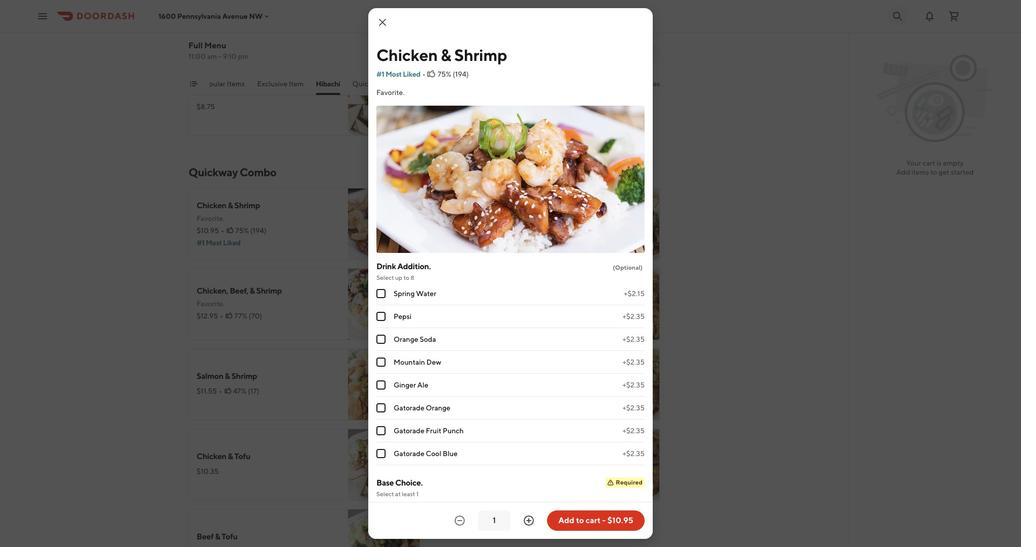 Task type: describe. For each thing, give the bounding box(es) containing it.
base
[[376, 478, 394, 488]]

beef for beef & shrimp
[[436, 291, 453, 301]]

0 horizontal spatial (194)
[[250, 227, 266, 235]]

• for 63% (11)
[[459, 392, 462, 400]]

1 vertical spatial quickway
[[188, 166, 238, 179]]

11:00
[[188, 52, 206, 60]]

addition.
[[397, 262, 431, 271]]

• for 70% (78)
[[461, 227, 464, 235]]

1600
[[158, 12, 176, 20]]

& for chicken & shrimp
[[441, 45, 451, 65]]

spring water
[[394, 290, 436, 298]]

tofu for beef & tofu
[[222, 532, 238, 542]]

(194) inside chicken & shrimp dialog
[[453, 70, 469, 78]]

salmon up chicken & shrimp
[[436, 2, 463, 11]]

to inside your cart is empty add items to get started
[[930, 168, 937, 176]]

avenue
[[222, 12, 248, 20]]

75% inside chicken & shrimp dialog
[[438, 70, 451, 78]]

64% (28)
[[232, 22, 260, 30]]

ginger ale
[[394, 381, 428, 389]]

liked inside chicken & shrimp dialog
[[403, 70, 420, 78]]

full
[[188, 41, 203, 50]]

favorite. inside chicken & shrimp dialog
[[376, 88, 404, 97]]

add inside button
[[558, 516, 574, 525]]

add button for chicken & salmon
[[628, 398, 654, 415]]

beef for beef & tofu
[[197, 532, 214, 542]]

$8.75
[[197, 103, 215, 111]]

$9.95 •
[[197, 22, 221, 30]]

0 vertical spatial orange
[[394, 335, 418, 343]]

your cart is empty add items to get started
[[896, 159, 974, 176]]

1 vertical spatial 75% (194)
[[235, 227, 266, 235]]

drink addition. select up to 8
[[376, 262, 431, 281]]

(28)
[[247, 22, 260, 30]]

your
[[906, 159, 921, 167]]

drinks & sauces button
[[609, 79, 660, 95]]

& for salmon & shrimp
[[225, 371, 230, 381]]

(11)
[[489, 392, 499, 400]]

shrimp inside chicken, beef, & shrimp favorite.
[[256, 286, 282, 296]]

chicken,
[[197, 286, 228, 296]]

chicken & beef image
[[588, 188, 660, 260]]

• for 77% (70)
[[220, 312, 223, 320]]

box
[[444, 80, 456, 88]]

sushi
[[468, 80, 486, 88]]

gatorade fruit punch
[[394, 427, 464, 435]]

0 horizontal spatial liked
[[223, 239, 241, 247]]

$9.95
[[197, 22, 216, 30]]

exclusive item button
[[257, 79, 304, 95]]

base choice. select at least 1
[[376, 478, 423, 498]]

select for base
[[376, 490, 394, 498]]

exclusive item
[[257, 80, 304, 88]]

chicken & shrimp
[[376, 45, 507, 65]]

favorite. inside chicken & shrimp favorite.
[[197, 214, 225, 222]]

favorite. inside chicken, beef, & shrimp favorite.
[[197, 300, 225, 308]]

add for chicken & salmon
[[634, 402, 648, 410]]

drink
[[376, 262, 396, 271]]

70% (78)
[[475, 227, 503, 235]]

• inside chicken & shrimp dialog
[[422, 70, 425, 78]]

beef,
[[230, 286, 248, 296]]

add button for chicken & tofu
[[388, 479, 414, 495]]

77% (70)
[[234, 312, 262, 320]]

bento box
[[422, 80, 456, 88]]

chicken & beef
[[436, 211, 491, 220]]

$11.55
[[197, 387, 217, 395]]

+$2.35 for ale
[[623, 381, 645, 389]]

chicken & tofu image
[[348, 429, 420, 501]]

chicken & shrimp dialog
[[368, 8, 653, 547]]

0 horizontal spatial #1 most liked
[[197, 239, 241, 247]]

salmon & shrimp
[[197, 371, 257, 381]]

1
[[416, 490, 419, 498]]

add for salmon & shrimp
[[394, 402, 408, 410]]

1 vertical spatial #1
[[197, 239, 204, 247]]

bento box button
[[422, 79, 456, 95]]

is
[[937, 159, 941, 167]]

dew
[[426, 358, 441, 366]]

drinks
[[609, 80, 630, 88]]

menu
[[204, 41, 226, 50]]

• for 47% (17)
[[219, 387, 222, 395]]

beef & tofu
[[197, 532, 238, 542]]

• for 75% (194)
[[221, 227, 224, 235]]

$12.95
[[197, 312, 218, 320]]

least
[[402, 490, 415, 498]]

(optional)
[[613, 264, 643, 271]]

- inside full menu 11:00 am - 9:10 pm
[[218, 52, 221, 60]]

chicken, beef, & shrimp favorite.
[[197, 286, 282, 308]]

beef & shrimp
[[436, 291, 487, 301]]

Current quantity is 1 number field
[[484, 515, 504, 526]]

salmon up '$11.55 •'
[[197, 371, 223, 381]]

(70)
[[249, 312, 262, 320]]

tofu for chicken & tofu
[[234, 452, 250, 461]]

beef image
[[348, 0, 420, 56]]

popular items button
[[200, 79, 245, 95]]

70%
[[475, 227, 489, 235]]

shrimp for beef & shrimp
[[461, 291, 487, 301]]

(17)
[[248, 387, 259, 395]]

chicken & salmon image
[[588, 348, 660, 421]]

quickway inside 'button'
[[352, 80, 385, 88]]

0 horizontal spatial combo
[[240, 166, 276, 179]]

drinks & sauces
[[609, 80, 660, 88]]

chicken for chicken & tofu
[[197, 452, 226, 461]]

combo inside 'button'
[[386, 80, 410, 88]]

& inside chicken, beef, & shrimp favorite.
[[250, 286, 255, 296]]

0 items, open order cart image
[[948, 10, 960, 22]]

0 vertical spatial quickway combo
[[352, 80, 410, 88]]

pennsylvania
[[177, 12, 221, 20]]

$11.55 •
[[197, 387, 222, 395]]

& for beef & shrimp
[[455, 291, 460, 301]]

salmon up '63% (11)'
[[474, 366, 501, 376]]

exclusive
[[257, 80, 287, 88]]

fruit
[[426, 427, 441, 435]]

64%
[[232, 22, 246, 30]]

47%
[[233, 387, 246, 395]]

add button for tofu
[[388, 114, 414, 130]]

add button for beef & shrimp
[[628, 318, 654, 334]]

1 vertical spatial quickway combo
[[188, 166, 276, 179]]

orange soda
[[394, 335, 436, 343]]

close chicken & shrimp image
[[376, 16, 389, 28]]

shrimp for chicken & shrimp
[[454, 45, 507, 65]]

blue
[[443, 450, 458, 458]]

at
[[395, 490, 401, 498]]

+$2.35 for orange
[[623, 404, 645, 412]]

roll
[[487, 80, 500, 88]]

salmon right blue
[[461, 452, 488, 461]]

1 +$2.35 from the top
[[623, 312, 645, 321]]

$10.95 • for 75% (194)
[[197, 227, 224, 235]]

$10.95 • for 70% (78)
[[436, 227, 464, 235]]

open menu image
[[37, 10, 49, 22]]

77%
[[234, 312, 247, 320]]

1 vertical spatial orange
[[426, 404, 450, 412]]

cart inside your cart is empty add items to get started
[[923, 159, 935, 167]]

mountain dew
[[394, 358, 441, 366]]

(78)
[[491, 227, 503, 235]]

gatorade orange
[[394, 404, 450, 412]]



Task type: locate. For each thing, give the bounding box(es) containing it.
tofu
[[197, 87, 213, 97], [234, 452, 250, 461], [222, 532, 238, 542]]

1 horizontal spatial quickway
[[352, 80, 385, 88]]

add button for chicken & beef
[[628, 238, 654, 254]]

1 horizontal spatial to
[[576, 516, 584, 525]]

& inside button
[[631, 80, 636, 88]]

2 vertical spatial to
[[576, 516, 584, 525]]

0 horizontal spatial to
[[404, 274, 409, 281]]

(194) down chicken & shrimp favorite.
[[250, 227, 266, 235]]

1 vertical spatial gatorade
[[394, 427, 424, 435]]

0 vertical spatial liked
[[403, 70, 420, 78]]

0 vertical spatial to
[[930, 168, 937, 176]]

2 vertical spatial favorite.
[[197, 300, 225, 308]]

0 horizontal spatial most
[[206, 239, 222, 247]]

salmon & shrimp image
[[348, 348, 420, 421]]

beef for beef & salmon
[[436, 452, 453, 461]]

• up bento
[[422, 70, 425, 78]]

mountain
[[394, 358, 425, 366]]

$10.95 for 70%
[[436, 227, 459, 235]]

combo up chicken & shrimp favorite.
[[240, 166, 276, 179]]

#1 inside chicken & shrimp dialog
[[376, 70, 384, 78]]

cart
[[923, 159, 935, 167], [586, 516, 601, 525]]

decrease quantity by 1 image
[[454, 515, 466, 527]]

1 vertical spatial most
[[206, 239, 222, 247]]

most down chicken & shrimp favorite.
[[206, 239, 222, 247]]

most inside chicken & shrimp dialog
[[386, 70, 402, 78]]

chicken inside dialog
[[376, 45, 438, 65]]

chicken, beef, & shrimp image
[[348, 268, 420, 340]]

$10.95 • down chicken & shrimp favorite.
[[197, 227, 224, 235]]

punch
[[443, 427, 464, 435]]

(194)
[[453, 70, 469, 78], [250, 227, 266, 235]]

$12.95 •
[[197, 312, 223, 320]]

orange left 'soda'
[[394, 335, 418, 343]]

$11.05 •
[[436, 392, 462, 400]]

$10.95 for 75%
[[197, 227, 219, 235]]

1 vertical spatial -
[[602, 516, 606, 525]]

salmon
[[436, 2, 463, 11], [474, 366, 501, 376], [197, 371, 223, 381], [461, 452, 488, 461]]

1 $10.95 • from the left
[[197, 227, 224, 235]]

add to cart - $10.95
[[558, 516, 633, 525]]

• down chicken & shrimp favorite.
[[221, 227, 224, 235]]

increase quantity by 1 image
[[523, 515, 535, 527]]

+$2.35 for dew
[[623, 358, 645, 366]]

shrimp inside dialog
[[454, 45, 507, 65]]

base choice. group
[[376, 478, 645, 547]]

1 horizontal spatial orange
[[426, 404, 450, 412]]

9:10
[[223, 52, 237, 60]]

$10.95 down required
[[607, 516, 633, 525]]

4 +$2.35 from the top
[[623, 381, 645, 389]]

popular items
[[200, 80, 245, 88]]

1 vertical spatial combo
[[240, 166, 276, 179]]

1 horizontal spatial 75%
[[438, 70, 451, 78]]

liked down chicken & shrimp favorite.
[[223, 239, 241, 247]]

items
[[227, 80, 245, 88]]

0 horizontal spatial #1
[[197, 239, 204, 247]]

- inside button
[[602, 516, 606, 525]]

chicken for chicken & beef
[[436, 211, 466, 220]]

add inside your cart is empty add items to get started
[[896, 168, 910, 176]]

75% (194) up "box"
[[438, 70, 469, 78]]

$10.95 down chicken & beef
[[436, 227, 459, 235]]

1 select from the top
[[376, 274, 394, 281]]

2 +$2.35 from the top
[[623, 335, 645, 343]]

add for tofu
[[394, 118, 408, 126]]

1 vertical spatial cart
[[586, 516, 601, 525]]

ale
[[417, 381, 428, 389]]

1600 pennsylvania avenue nw
[[158, 12, 263, 20]]

gatorade for gatorade orange
[[394, 404, 424, 412]]

1 horizontal spatial #1
[[376, 70, 384, 78]]

gatorade left the cool in the left of the page
[[394, 450, 424, 458]]

• down chicken & beef
[[461, 227, 464, 235]]

liked up quickway combo 'button'
[[403, 70, 420, 78]]

cool
[[426, 450, 441, 458]]

1 horizontal spatial -
[[602, 516, 606, 525]]

1 horizontal spatial cart
[[923, 159, 935, 167]]

chicken inside chicken & shrimp favorite.
[[197, 201, 226, 210]]

75% (194) inside chicken & shrimp dialog
[[438, 70, 469, 78]]

pepsi
[[394, 312, 411, 321]]

orange
[[394, 335, 418, 343], [426, 404, 450, 412]]

0 horizontal spatial $10.95 •
[[197, 227, 224, 235]]

0 vertical spatial gatorade
[[394, 404, 424, 412]]

hibachi
[[316, 80, 340, 88]]

0 vertical spatial (194)
[[453, 70, 469, 78]]

add for chicken & shrimp
[[394, 242, 408, 250]]

0 horizontal spatial 75% (194)
[[235, 227, 266, 235]]

select inside base choice. select at least 1
[[376, 490, 394, 498]]

required
[[616, 479, 643, 486]]

beef & salmon
[[436, 452, 488, 461]]

orange down the $11.05
[[426, 404, 450, 412]]

0 horizontal spatial cart
[[586, 516, 601, 525]]

& for chicken & salmon
[[468, 366, 473, 376]]

1 horizontal spatial $10.95 •
[[436, 227, 464, 235]]

0 horizontal spatial 75%
[[235, 227, 249, 235]]

shrimp
[[454, 45, 507, 65], [234, 201, 260, 210], [256, 286, 282, 296], [461, 291, 487, 301], [231, 371, 257, 381]]

• right $12.95
[[220, 312, 223, 320]]

+$2.35 for soda
[[623, 335, 645, 343]]

75% down chicken & shrimp favorite.
[[235, 227, 249, 235]]

add for chicken, beef, & shrimp
[[394, 322, 408, 330]]

1 vertical spatial liked
[[223, 239, 241, 247]]

chicken for chicken & shrimp favorite.
[[197, 201, 226, 210]]

nw
[[249, 12, 263, 20]]

& for chicken & shrimp favorite.
[[228, 201, 233, 210]]

1 horizontal spatial 75% (194)
[[438, 70, 469, 78]]

& for beef & salmon
[[455, 452, 460, 461]]

#1 most liked up quickway combo 'button'
[[376, 70, 420, 78]]

gatorade down "ginger ale"
[[394, 404, 424, 412]]

add to cart - $10.95 button
[[547, 511, 645, 531]]

bento
[[422, 80, 442, 88]]

popular
[[200, 80, 225, 88]]

to inside button
[[576, 516, 584, 525]]

drink addition. group
[[376, 261, 645, 465]]

2 gatorade from the top
[[394, 427, 424, 435]]

$11.05
[[436, 392, 457, 400]]

2 select from the top
[[376, 490, 394, 498]]

1 horizontal spatial (194)
[[453, 70, 469, 78]]

1 vertical spatial select
[[376, 490, 394, 498]]

most
[[386, 70, 402, 78], [206, 239, 222, 247]]

1 vertical spatial favorite.
[[197, 214, 225, 222]]

0 horizontal spatial orange
[[394, 335, 418, 343]]

+$2.35 for cool
[[623, 450, 645, 458]]

1 vertical spatial tofu
[[234, 452, 250, 461]]

water
[[416, 290, 436, 298]]

gatorade for gatorade fruit punch
[[394, 427, 424, 435]]

75% (194) down chicken & shrimp favorite.
[[235, 227, 266, 235]]

0 horizontal spatial quickway
[[188, 166, 238, 179]]

75% (194)
[[438, 70, 469, 78], [235, 227, 266, 235]]

select down drink
[[376, 274, 394, 281]]

add for chicken & beef
[[634, 242, 648, 250]]

1 vertical spatial 75%
[[235, 227, 249, 235]]

1 vertical spatial #1 most liked
[[197, 239, 241, 247]]

0 vertical spatial tofu
[[197, 87, 213, 97]]

#1 most liked inside chicken & shrimp dialog
[[376, 70, 420, 78]]

shrimp for chicken & shrimp favorite.
[[234, 201, 260, 210]]

chicken
[[376, 45, 438, 65], [197, 201, 226, 210], [436, 211, 466, 220], [436, 366, 466, 376], [197, 452, 226, 461]]

to
[[930, 168, 937, 176], [404, 274, 409, 281], [576, 516, 584, 525]]

& inside chicken & shrimp favorite.
[[228, 201, 233, 210]]

+$2.35 for fruit
[[623, 427, 645, 435]]

combo
[[386, 80, 410, 88], [240, 166, 276, 179]]

add button for salmon & shrimp
[[388, 398, 414, 415]]

None checkbox
[[376, 289, 386, 298], [376, 312, 386, 321], [376, 380, 386, 390], [376, 289, 386, 298], [376, 312, 386, 321], [376, 380, 386, 390]]

soda
[[420, 335, 436, 343]]

• right the $11.55
[[219, 387, 222, 395]]

63% (11)
[[473, 392, 499, 400]]

5 +$2.35 from the top
[[623, 404, 645, 412]]

ginger
[[394, 381, 416, 389]]

0 horizontal spatial quickway combo
[[188, 166, 276, 179]]

tofu image
[[348, 64, 420, 136]]

47% (17)
[[233, 387, 259, 395]]

full menu 11:00 am - 9:10 pm
[[188, 41, 248, 60]]

1 horizontal spatial $10.95
[[436, 227, 459, 235]]

+$2.15
[[624, 290, 645, 298]]

1 horizontal spatial #1 most liked
[[376, 70, 420, 78]]

7 +$2.35 from the top
[[623, 450, 645, 458]]

2 horizontal spatial to
[[930, 168, 937, 176]]

chicken & shrimp favorite.
[[197, 201, 260, 222]]

$10.95 inside button
[[607, 516, 633, 525]]

2 vertical spatial gatorade
[[394, 450, 424, 458]]

liked
[[403, 70, 420, 78], [223, 239, 241, 247]]

(194) up "box"
[[453, 70, 469, 78]]

& for chicken & beef
[[468, 211, 473, 220]]

$10.35
[[197, 467, 219, 475]]

combo left bento
[[386, 80, 410, 88]]

add button
[[388, 114, 414, 130], [388, 238, 414, 254], [628, 238, 654, 254], [388, 318, 414, 334], [628, 318, 654, 334], [388, 398, 414, 415], [628, 398, 654, 415], [388, 479, 414, 495], [628, 479, 654, 495]]

to inside drink addition. select up to 8
[[404, 274, 409, 281]]

0 vertical spatial 75% (194)
[[438, 70, 469, 78]]

#1 most liked down chicken & shrimp favorite.
[[197, 239, 241, 247]]

chicken for chicken & salmon
[[436, 366, 466, 376]]

quickway up chicken & shrimp favorite.
[[188, 166, 238, 179]]

0 vertical spatial 75%
[[438, 70, 451, 78]]

0 horizontal spatial $10.95
[[197, 227, 219, 235]]

1 vertical spatial (194)
[[250, 227, 266, 235]]

3 +$2.35 from the top
[[623, 358, 645, 366]]

item
[[289, 80, 304, 88]]

beef & shrimp image
[[588, 268, 660, 340]]

& inside dialog
[[441, 45, 451, 65]]

63%
[[473, 392, 487, 400]]

& for beef & tofu
[[215, 532, 220, 542]]

None checkbox
[[376, 335, 386, 344], [376, 358, 386, 367], [376, 403, 386, 412], [376, 426, 386, 435], [376, 449, 386, 458], [376, 335, 386, 344], [376, 358, 386, 367], [376, 403, 386, 412], [376, 426, 386, 435], [376, 449, 386, 458]]

#1 up quickway combo 'button'
[[376, 70, 384, 78]]

2 vertical spatial tofu
[[222, 532, 238, 542]]

1 horizontal spatial liked
[[403, 70, 420, 78]]

select for drink
[[376, 274, 394, 281]]

& for chicken & tofu
[[228, 452, 233, 461]]

beef & salmon image
[[588, 429, 660, 501]]

quickway combo button
[[352, 79, 410, 95]]

+$2.35
[[623, 312, 645, 321], [623, 335, 645, 343], [623, 358, 645, 366], [623, 381, 645, 389], [623, 404, 645, 412], [623, 427, 645, 435], [623, 450, 645, 458]]

0 vertical spatial #1
[[376, 70, 384, 78]]

chicken & salmon
[[436, 366, 501, 376]]

0 vertical spatial quickway
[[352, 80, 385, 88]]

• for 64% (28)
[[218, 22, 221, 30]]

beef
[[197, 7, 214, 16], [474, 211, 491, 220], [436, 291, 453, 301], [436, 452, 453, 461], [197, 532, 214, 542]]

quickway right hibachi at top left
[[352, 80, 385, 88]]

0 horizontal spatial -
[[218, 52, 221, 60]]

select down base
[[376, 490, 394, 498]]

75% up bento box on the top left
[[438, 70, 451, 78]]

0 vertical spatial select
[[376, 274, 394, 281]]

1 horizontal spatial quickway combo
[[352, 80, 410, 88]]

beef for beef
[[197, 7, 214, 16]]

1600 pennsylvania avenue nw button
[[158, 12, 271, 20]]

0 vertical spatial -
[[218, 52, 221, 60]]

shrimp for salmon & shrimp
[[231, 371, 257, 381]]

sushi roll
[[468, 80, 500, 88]]

salmon image
[[588, 0, 660, 56]]

notification bell image
[[924, 10, 936, 22]]

2 horizontal spatial $10.95
[[607, 516, 633, 525]]

$10.95 down chicken & shrimp favorite.
[[197, 227, 219, 235]]

3 gatorade from the top
[[394, 450, 424, 458]]

#1
[[376, 70, 384, 78], [197, 239, 204, 247]]

1 gatorade from the top
[[394, 404, 424, 412]]

add for beef & shrimp
[[634, 322, 648, 330]]

#1 most liked
[[376, 70, 420, 78], [197, 239, 241, 247]]

select inside drink addition. select up to 8
[[376, 274, 394, 281]]

chicken & shrimp image
[[348, 188, 420, 260]]

chicken & tofu
[[197, 452, 250, 461]]

add for chicken & tofu
[[394, 483, 408, 491]]

8
[[411, 274, 414, 281]]

1 horizontal spatial most
[[386, 70, 402, 78]]

#1 down chicken & shrimp favorite.
[[197, 239, 204, 247]]

empty
[[943, 159, 964, 167]]

0 vertical spatial combo
[[386, 80, 410, 88]]

0 vertical spatial favorite.
[[376, 88, 404, 97]]

2 $10.95 • from the left
[[436, 227, 464, 235]]

1 horizontal spatial combo
[[386, 80, 410, 88]]

6 +$2.35 from the top
[[623, 427, 645, 435]]

• down 1600 pennsylvania avenue nw popup button
[[218, 22, 221, 30]]

most up quickway combo 'button'
[[386, 70, 402, 78]]

sushi roll button
[[468, 79, 500, 95]]

spring
[[394, 290, 415, 298]]

0 vertical spatial most
[[386, 70, 402, 78]]

gatorade
[[394, 404, 424, 412], [394, 427, 424, 435], [394, 450, 424, 458]]

75%
[[438, 70, 451, 78], [235, 227, 249, 235]]

• right the $11.05
[[459, 392, 462, 400]]

gatorade for gatorade cool blue
[[394, 450, 424, 458]]

started
[[951, 168, 974, 176]]

am
[[207, 52, 217, 60]]

beef & tofu image
[[348, 509, 420, 547]]

gatorade cool blue
[[394, 450, 458, 458]]

chicken for chicken & shrimp
[[376, 45, 438, 65]]

0 vertical spatial cart
[[923, 159, 935, 167]]

& for drinks & sauces
[[631, 80, 636, 88]]

shrimp inside chicken & shrimp favorite.
[[234, 201, 260, 210]]

cart inside the add to cart - $10.95 button
[[586, 516, 601, 525]]

gatorade left fruit on the bottom left of the page
[[394, 427, 424, 435]]

1 vertical spatial to
[[404, 274, 409, 281]]

$10.95 • down chicken & beef
[[436, 227, 464, 235]]

0 vertical spatial #1 most liked
[[376, 70, 420, 78]]



Task type: vqa. For each thing, say whether or not it's contained in the screenshot.
#1 Most Liked within Chicken & Shrimp dialog
yes



